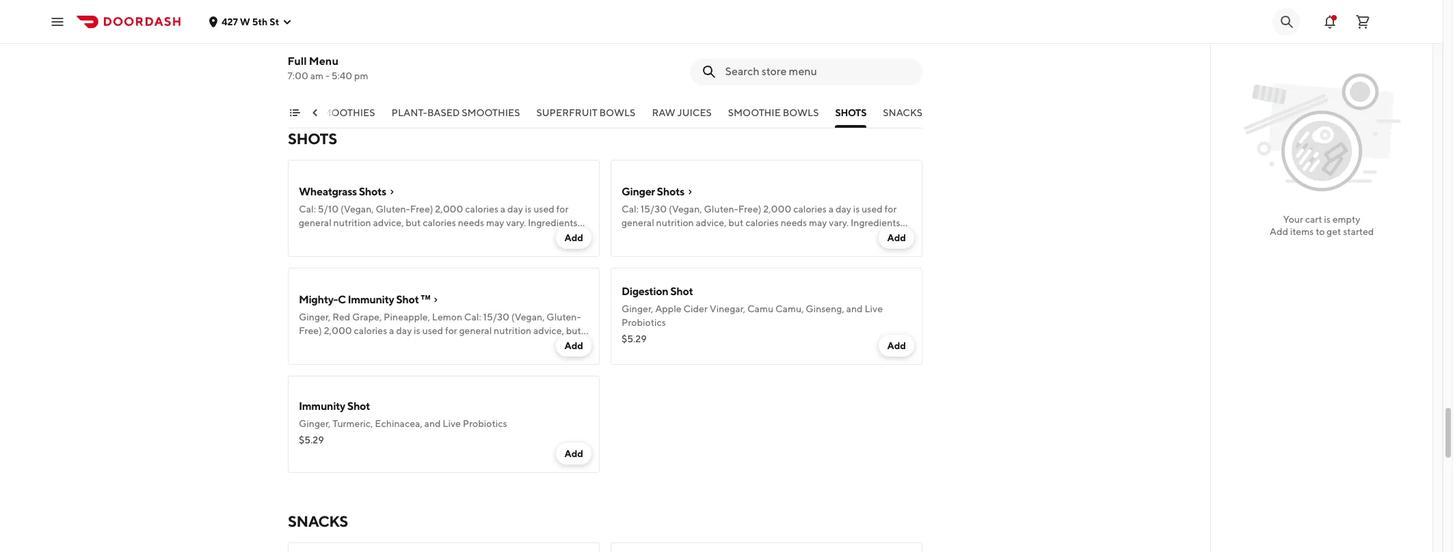 Task type: vqa. For each thing, say whether or not it's contained in the screenshot.
right mi
no



Task type: locate. For each thing, give the bounding box(es) containing it.
immunity
[[348, 293, 394, 306], [299, 400, 345, 413]]

1 full from the left
[[428, 231, 442, 242]]

is for wheatgrass shots
[[525, 204, 532, 215]]

flavor inside cal: 5/10    (vegan, gluten-free)    2,000 calories a day is used for general nutrition advice, but calories needs may vary. ingredients are listed by flavor profile. for full nutritional information, and ingredients listed by weight, visit juiceitup.com.
[[353, 231, 377, 242]]

0 horizontal spatial needs
[[458, 217, 484, 228]]

2 advice, from the left
[[696, 217, 727, 228]]

cal: inside pineapple juice, non-fat yogurt, pineapple, banana, coconut    cal: 380/550
[[893, 37, 910, 48]]

general inside cal: 15/30    (vegan, gluten-free)    2,000 calories a day is used for general nutrition advice, but calories needs may vary. ingredients are listed by flavor profile. for full nutritional information, and ingredients listed by weight, visit juiceitup.com.
[[622, 217, 654, 228]]

shots down the specialty smoothies button
[[288, 130, 337, 148]]

cal:
[[893, 37, 910, 48], [385, 51, 402, 62], [299, 204, 316, 215], [622, 204, 639, 215]]

1 horizontal spatial may
[[809, 217, 827, 228]]

nutrition
[[333, 217, 371, 228], [656, 217, 694, 228]]

smoothies down 5:40 on the top of the page
[[317, 107, 375, 118]]

a inside cal: 5/10    (vegan, gluten-free)    2,000 calories a day is used for general nutrition advice, but calories needs may vary. ingredients are listed by flavor profile. for full nutritional information, and ingredients listed by weight, visit juiceitup.com.
[[500, 204, 505, 215]]

0 horizontal spatial juice,
[[393, 37, 419, 48]]

and inside cal: 5/10    (vegan, gluten-free)    2,000 calories a day is used for general nutrition advice, but calories needs may vary. ingredients are listed by flavor profile. for full nutritional information, and ingredients listed by weight, visit juiceitup.com.
[[545, 231, 562, 242]]

bowls for smoothie bowls
[[783, 107, 819, 118]]

0 horizontal spatial 2,000
[[435, 204, 463, 215]]

juice, inside pineapple juice, non-fat yogurt, pineapple, banana, coconut    cal: 380/550
[[668, 37, 693, 48]]

shots
[[836, 107, 867, 118], [288, 130, 337, 148]]

1 smoothies from the left
[[317, 107, 375, 118]]

1 vertical spatial snacks
[[288, 513, 348, 531]]

advice, inside cal: 5/10    (vegan, gluten-free)    2,000 calories a day is used for general nutrition advice, but calories needs may vary. ingredients are listed by flavor profile. for full nutritional information, and ingredients listed by weight, visit juiceitup.com.
[[373, 217, 404, 228]]

1 horizontal spatial bowls
[[783, 107, 819, 118]]

1 vertical spatial live
[[443, 419, 461, 429]]

ginger, inside immunity shot ginger, turmeric, echinacea, and live probiotics $5.29 add
[[299, 419, 331, 429]]

0 horizontal spatial juiceitup.com.
[[442, 245, 503, 256]]

nutritional inside cal: 5/10    (vegan, gluten-free)    2,000 calories a day is used for general nutrition advice, but calories needs may vary. ingredients are listed by flavor profile. for full nutritional information, and ingredients listed by weight, visit juiceitup.com.
[[444, 231, 489, 242]]

vary. inside cal: 5/10    (vegan, gluten-free)    2,000 calories a day is used for general nutrition advice, but calories needs may vary. ingredients are listed by flavor profile. for full nutritional information, and ingredients listed by weight, visit juiceitup.com.
[[506, 217, 526, 228]]

listed up cider
[[673, 245, 696, 256]]

0 horizontal spatial visit
[[422, 245, 440, 256]]

gluten- for wheatgrass shots
[[376, 204, 410, 215]]

visit up ™
[[422, 245, 440, 256]]

are inside cal: 15/30    (vegan, gluten-free)    2,000 calories a day is used for general nutrition advice, but calories needs may vary. ingredients are listed by flavor profile. for full nutritional information, and ingredients listed by weight, visit juiceitup.com.
[[622, 231, 635, 242]]

1 needs from the left
[[458, 217, 484, 228]]

2 flavor from the left
[[676, 231, 700, 242]]

is inside cal: 15/30    (vegan, gluten-free)    2,000 calories a day is used for general nutrition advice, but calories needs may vary. ingredients are listed by flavor profile. for full nutritional information, and ingredients listed by weight, visit juiceitup.com.
[[853, 204, 860, 215]]

1 horizontal spatial (vegan,
[[669, 204, 702, 215]]

shot inside digestion shot ginger, apple cider vinegar, camu camu, ginseng, and live probiotics $5.29 add
[[670, 285, 693, 298]]

2 horizontal spatial shot
[[670, 285, 693, 298]]

smoothies right based
[[462, 107, 520, 118]]

1 horizontal spatial for
[[885, 204, 897, 215]]

nutrition down 5/10
[[333, 217, 371, 228]]

1 may from the left
[[486, 217, 504, 228]]

0 vertical spatial probiotics
[[622, 317, 666, 328]]

juice,
[[393, 37, 419, 48], [668, 37, 693, 48]]

1 horizontal spatial shots
[[836, 107, 867, 118]]

full inside cal: 5/10    (vegan, gluten-free)    2,000 calories a day is used for general nutrition advice, but calories needs may vary. ingredients are listed by flavor profile. for full nutritional information, and ingredients listed by weight, visit juiceitup.com.
[[428, 231, 442, 242]]

ginger, down digestion
[[622, 304, 653, 315]]

0 horizontal spatial ginger,
[[299, 419, 331, 429]]

gluten- for ginger shots
[[704, 204, 738, 215]]

1 vary. from the left
[[506, 217, 526, 228]]

ingredients
[[299, 245, 348, 256], [622, 245, 671, 256]]

2 but from the left
[[728, 217, 744, 228]]

flavor for ginger shots
[[676, 231, 700, 242]]

full
[[288, 55, 307, 68]]

1 for from the left
[[556, 204, 569, 215]]

advice, inside cal: 15/30    (vegan, gluten-free)    2,000 calories a day is used for general nutrition advice, but calories needs may vary. ingredients are listed by flavor profile. for full nutritional information, and ingredients listed by weight, visit juiceitup.com.
[[696, 217, 727, 228]]

2 bowls from the left
[[783, 107, 819, 118]]

but
[[406, 217, 421, 228], [728, 217, 744, 228]]

ingredients up digestion
[[622, 245, 671, 256]]

yogurt,
[[734, 37, 766, 48]]

shot up apple on the bottom left of the page
[[670, 285, 693, 298]]

gluten- right the "15/30" at the top left
[[704, 204, 738, 215]]

0 vertical spatial shots
[[836, 107, 867, 118]]

bowls inside button
[[600, 107, 636, 118]]

1 horizontal spatial is
[[853, 204, 860, 215]]

1 horizontal spatial a
[[829, 204, 834, 215]]

live
[[865, 304, 883, 315], [443, 419, 461, 429]]

weight, for wheatgrass shots
[[388, 245, 420, 256]]

1 horizontal spatial information,
[[813, 231, 866, 242]]

0 horizontal spatial ingredients
[[299, 245, 348, 256]]

flavor inside cal: 15/30    (vegan, gluten-free)    2,000 calories a day is used for general nutrition advice, but calories needs may vary. ingredients are listed by flavor profile. for full nutritional information, and ingredients listed by weight, visit juiceitup.com.
[[676, 231, 700, 242]]

a inside cal: 15/30    (vegan, gluten-free)    2,000 calories a day is used for general nutrition advice, but calories needs may vary. ingredients are listed by flavor profile. for full nutritional information, and ingredients listed by weight, visit juiceitup.com.
[[829, 204, 834, 215]]

0 horizontal spatial information,
[[491, 231, 544, 242]]

1 horizontal spatial for
[[734, 231, 749, 242]]

bowls
[[600, 107, 636, 118], [783, 107, 819, 118]]

0 horizontal spatial shots
[[288, 130, 337, 148]]

live right ginseng,
[[865, 304, 883, 315]]

1 horizontal spatial advice,
[[696, 217, 727, 228]]

shots for wheatgrass shots
[[359, 185, 386, 198]]

0 horizontal spatial is
[[525, 204, 532, 215]]

for inside cal: 15/30    (vegan, gluten-free)    2,000 calories a day is used for general nutrition advice, but calories needs may vary. ingredients are listed by flavor profile. for full nutritional information, and ingredients listed by weight, visit juiceitup.com.
[[734, 231, 749, 242]]

2 weight, from the left
[[711, 245, 743, 256]]

probiotics
[[622, 317, 666, 328], [463, 419, 507, 429]]

shot
[[670, 285, 693, 298], [396, 293, 419, 306], [347, 400, 370, 413]]

1 horizontal spatial needs
[[781, 217, 807, 228]]

free) for wheatgrass shots
[[410, 204, 433, 215]]

bowls down item search search box
[[783, 107, 819, 118]]

add inside immunity shot ginger, turmeric, echinacea, and live probiotics $5.29 add
[[564, 449, 583, 460]]

1 information, from the left
[[491, 231, 544, 242]]

visit for ginger shots
[[745, 245, 762, 256]]

1 horizontal spatial smoothies
[[462, 107, 520, 118]]

flavor down wheatgrass shots
[[353, 231, 377, 242]]

1 (vegan, from the left
[[340, 204, 374, 215]]

are for ginger
[[622, 231, 635, 242]]

1 vertical spatial probiotics
[[463, 419, 507, 429]]

free) inside cal: 15/30    (vegan, gluten-free)    2,000 calories a day is used for general nutrition advice, but calories needs may vary. ingredients are listed by flavor profile. for full nutritional information, and ingredients listed by weight, visit juiceitup.com.
[[738, 204, 761, 215]]

shots
[[359, 185, 386, 198], [657, 185, 684, 198]]

used
[[533, 204, 554, 215], [862, 204, 883, 215]]

427 w 5th st
[[222, 16, 279, 27]]

shot inside immunity shot ginger, turmeric, echinacea, and live probiotics $5.29 add
[[347, 400, 370, 413]]

vary. inside cal: 15/30    (vegan, gluten-free)    2,000 calories a day is used for general nutrition advice, but calories needs may vary. ingredients are listed by flavor profile. for full nutritional information, and ingredients listed by weight, visit juiceitup.com.
[[829, 217, 849, 228]]

add
[[1270, 226, 1288, 237], [564, 233, 583, 243], [887, 233, 906, 243], [564, 341, 583, 351], [887, 341, 906, 351], [564, 449, 583, 460]]

1 nutrition from the left
[[333, 217, 371, 228]]

0 horizontal spatial but
[[406, 217, 421, 228]]

2 smoothies from the left
[[462, 107, 520, 118]]

nutritional for wheatgrass shots
[[444, 231, 489, 242]]

based
[[428, 107, 460, 118]]

shots up the "15/30" at the top left
[[657, 185, 684, 198]]

1 for from the left
[[411, 231, 426, 242]]

2 information, from the left
[[813, 231, 866, 242]]

2,000 inside cal: 15/30    (vegan, gluten-free)    2,000 calories a day is used for general nutrition advice, but calories needs may vary. ingredients are listed by flavor profile. for full nutritional information, and ingredients listed by weight, visit juiceitup.com.
[[763, 204, 791, 215]]

needs inside cal: 5/10    (vegan, gluten-free)    2,000 calories a day is used for general nutrition advice, but calories needs may vary. ingredients are listed by flavor profile. for full nutritional information, and ingredients listed by weight, visit juiceitup.com.
[[458, 217, 484, 228]]

1 general from the left
[[299, 217, 332, 228]]

for
[[556, 204, 569, 215], [885, 204, 897, 215]]

0 horizontal spatial probiotics
[[463, 419, 507, 429]]

get
[[1327, 226, 1341, 237]]

ginger
[[622, 185, 655, 198]]

weight, inside cal: 5/10    (vegan, gluten-free)    2,000 calories a day is used for general nutrition advice, but calories needs may vary. ingredients are listed by flavor profile. for full nutritional information, and ingredients listed by weight, visit juiceitup.com.
[[388, 245, 420, 256]]

1 horizontal spatial free)
[[534, 51, 558, 62]]

raw
[[652, 107, 676, 118]]

1 bowls from the left
[[600, 107, 636, 118]]

immunity shot ginger, turmeric, echinacea, and live probiotics $5.29 add
[[299, 400, 583, 460]]

cal: down ginger
[[622, 204, 639, 215]]

flavor down ginger shots
[[676, 231, 700, 242]]

cal: inside cranberry/raspberry juice, raspberry sherbet, raspberry, strawberry, banana    cal: 330/470    (vegetarian, gluten-free)
[[385, 51, 402, 62]]

2 for from the left
[[734, 231, 749, 242]]

superfruit
[[537, 107, 598, 118]]

0 horizontal spatial used
[[533, 204, 554, 215]]

2 horizontal spatial free)
[[738, 204, 761, 215]]

free) for ginger shots
[[738, 204, 761, 215]]

2,000 for ginger shots
[[763, 204, 791, 215]]

gluten- down raspberry,
[[500, 51, 534, 62]]

2 nutritional from the left
[[766, 231, 812, 242]]

for
[[411, 231, 426, 242], [734, 231, 749, 242]]

scroll menu navigation left image
[[310, 107, 321, 118]]

bowls left the raw
[[600, 107, 636, 118]]

0 horizontal spatial ingredients
[[528, 217, 578, 228]]

full for wheatgrass shots
[[428, 231, 442, 242]]

smoothie bowls
[[729, 107, 819, 118]]

2 nutrition from the left
[[656, 217, 694, 228]]

juice, up '330/470'
[[393, 37, 419, 48]]

0 horizontal spatial (vegan,
[[340, 204, 374, 215]]

ginger, for digestion
[[622, 304, 653, 315]]

2 juiceitup.com. from the left
[[764, 245, 826, 256]]

immunity inside immunity shot ginger, turmeric, echinacea, and live probiotics $5.29 add
[[299, 400, 345, 413]]

1 nutritional from the left
[[444, 231, 489, 242]]

0 horizontal spatial weight,
[[388, 245, 420, 256]]

for for wheatgrass shots
[[411, 231, 426, 242]]

1 ingredients from the left
[[299, 245, 348, 256]]

0 horizontal spatial full
[[428, 231, 442, 242]]

0 horizontal spatial general
[[299, 217, 332, 228]]

general down 5/10
[[299, 217, 332, 228]]

raspberry
[[421, 37, 465, 48]]

shots left snacks button
[[836, 107, 867, 118]]

1 horizontal spatial ingredients
[[851, 217, 900, 228]]

superfruit bowls button
[[537, 106, 636, 128]]

1 horizontal spatial profile.
[[702, 231, 732, 242]]

1 horizontal spatial shots
[[657, 185, 684, 198]]

1 horizontal spatial 2,000
[[763, 204, 791, 215]]

1 juiceitup.com. from the left
[[442, 245, 503, 256]]

0 horizontal spatial smoothies
[[317, 107, 375, 118]]

weight, up mighty-c immunity shot ™
[[388, 245, 420, 256]]

1 horizontal spatial probiotics
[[622, 317, 666, 328]]

2 full from the left
[[751, 231, 764, 242]]

0 horizontal spatial immunity
[[299, 400, 345, 413]]

may
[[486, 217, 504, 228], [809, 217, 827, 228]]

are down ginger
[[622, 231, 635, 242]]

day
[[507, 204, 523, 215], [836, 204, 851, 215]]

for inside cal: 15/30    (vegan, gluten-free)    2,000 calories a day is used for general nutrition advice, but calories needs may vary. ingredients are listed by flavor profile. for full nutritional information, and ingredients listed by weight, visit juiceitup.com.
[[885, 204, 897, 215]]

nutrition inside cal: 15/30    (vegan, gluten-free)    2,000 calories a day is used for general nutrition advice, but calories needs may vary. ingredients are listed by flavor profile. for full nutritional information, and ingredients listed by weight, visit juiceitup.com.
[[656, 217, 694, 228]]

0 horizontal spatial free)
[[410, 204, 433, 215]]

1 flavor from the left
[[353, 231, 377, 242]]

2 needs from the left
[[781, 217, 807, 228]]

0 horizontal spatial profile.
[[379, 231, 410, 242]]

(vegan,
[[340, 204, 374, 215], [669, 204, 702, 215]]

full menu 7:00 am - 5:40 pm
[[288, 55, 369, 81]]

wheatgrass shots
[[299, 185, 386, 198]]

0 vertical spatial live
[[865, 304, 883, 315]]

by up cider
[[698, 245, 709, 256]]

1 horizontal spatial but
[[728, 217, 744, 228]]

your
[[1283, 214, 1303, 225]]

full
[[428, 231, 442, 242], [751, 231, 764, 242]]

plant-
[[392, 107, 428, 118]]

weight, up vinegar,
[[711, 245, 743, 256]]

1 horizontal spatial weight,
[[711, 245, 743, 256]]

flavor
[[353, 231, 377, 242], [676, 231, 700, 242]]

visit
[[422, 245, 440, 256], [745, 245, 762, 256]]

1 vertical spatial $5.29
[[299, 435, 324, 446]]

2 (vegan, from the left
[[669, 204, 702, 215]]

$5.29 inside digestion shot ginger, apple cider vinegar, camu camu, ginseng, and live probiotics $5.29 add
[[622, 334, 647, 345]]

visit for wheatgrass shots
[[422, 245, 440, 256]]

listed down 5/10
[[314, 231, 338, 242]]

1 horizontal spatial nutritional
[[766, 231, 812, 242]]

2,000 inside cal: 5/10    (vegan, gluten-free)    2,000 calories a day is used for general nutrition advice, but calories needs may vary. ingredients are listed by flavor profile. for full nutritional information, and ingredients listed by weight, visit juiceitup.com.
[[435, 204, 463, 215]]

1 2,000 from the left
[[435, 204, 463, 215]]

general
[[299, 217, 332, 228], [622, 217, 654, 228]]

vinegar,
[[710, 304, 745, 315]]

0 horizontal spatial gluten-
[[376, 204, 410, 215]]

live right echinacea,
[[443, 419, 461, 429]]

listed
[[314, 231, 338, 242], [637, 231, 661, 242], [350, 245, 374, 256], [673, 245, 696, 256]]

1 horizontal spatial general
[[622, 217, 654, 228]]

profile. inside cal: 5/10    (vegan, gluten-free)    2,000 calories a day is used for general nutrition advice, but calories needs may vary. ingredients are listed by flavor profile. for full nutritional information, and ingredients listed by weight, visit juiceitup.com.
[[379, 231, 410, 242]]

by
[[340, 231, 351, 242], [663, 231, 674, 242], [376, 245, 386, 256], [698, 245, 709, 256]]

but inside cal: 5/10    (vegan, gluten-free)    2,000 calories a day is used for general nutrition advice, but calories needs may vary. ingredients are listed by flavor profile. for full nutritional information, and ingredients listed by weight, visit juiceitup.com.
[[406, 217, 421, 228]]

used for wheatgrass shots
[[533, 204, 554, 215]]

(vegan, right the "15/30" at the top left
[[669, 204, 702, 215]]

1 horizontal spatial are
[[622, 231, 635, 242]]

1 a from the left
[[500, 204, 505, 215]]

needs for ginger shots
[[781, 217, 807, 228]]

2 horizontal spatial is
[[1324, 214, 1331, 225]]

1 horizontal spatial day
[[836, 204, 851, 215]]

cal: right banana
[[385, 51, 402, 62]]

1 horizontal spatial nutrition
[[656, 217, 694, 228]]

1 horizontal spatial juiceitup.com.
[[764, 245, 826, 256]]

day inside cal: 15/30    (vegan, gluten-free)    2,000 calories a day is used for general nutrition advice, but calories needs may vary. ingredients are listed by flavor profile. for full nutritional information, and ingredients listed by weight, visit juiceitup.com.
[[836, 204, 851, 215]]

(vegan, down wheatgrass shots
[[340, 204, 374, 215]]

vary. for ginger shots
[[829, 217, 849, 228]]

shots right wheatgrass
[[359, 185, 386, 198]]

apple
[[655, 304, 682, 315]]

ginger, left turmeric,
[[299, 419, 331, 429]]

visit inside cal: 5/10    (vegan, gluten-free)    2,000 calories a day is used for general nutrition advice, but calories needs may vary. ingredients are listed by flavor profile. for full nutritional information, and ingredients listed by weight, visit juiceitup.com.
[[422, 245, 440, 256]]

used inside cal: 15/30    (vegan, gluten-free)    2,000 calories a day is used for general nutrition advice, but calories needs may vary. ingredients are listed by flavor profile. for full nutritional information, and ingredients listed by weight, visit juiceitup.com.
[[862, 204, 883, 215]]

2 visit from the left
[[745, 245, 762, 256]]

2 may from the left
[[809, 217, 827, 228]]

gluten-
[[500, 51, 534, 62], [376, 204, 410, 215], [704, 204, 738, 215]]

2 horizontal spatial gluten-
[[704, 204, 738, 215]]

but inside cal: 15/30    (vegan, gluten-free)    2,000 calories a day is used for general nutrition advice, but calories needs may vary. ingredients are listed by flavor profile. for full nutritional information, and ingredients listed by weight, visit juiceitup.com.
[[728, 217, 744, 228]]

0 horizontal spatial nutritional
[[444, 231, 489, 242]]

nutrition inside cal: 5/10    (vegan, gluten-free)    2,000 calories a day is used for general nutrition advice, but calories needs may vary. ingredients are listed by flavor profile. for full nutritional information, and ingredients listed by weight, visit juiceitup.com.
[[333, 217, 371, 228]]

1 juice, from the left
[[393, 37, 419, 48]]

shot left ™
[[396, 293, 419, 306]]

add button for ginger shots
[[879, 227, 914, 249]]

0 horizontal spatial vary.
[[506, 217, 526, 228]]

gluten- down wheatgrass shots
[[376, 204, 410, 215]]

(vegan, inside cal: 5/10    (vegan, gluten-free)    2,000 calories a day is used for general nutrition advice, but calories needs may vary. ingredients are listed by flavor profile. for full nutritional information, and ingredients listed by weight, visit juiceitup.com.
[[340, 204, 374, 215]]

weight,
[[388, 245, 420, 256], [711, 245, 743, 256]]

1 horizontal spatial used
[[862, 204, 883, 215]]

may inside cal: 5/10    (vegan, gluten-free)    2,000 calories a day is used for general nutrition advice, but calories needs may vary. ingredients are listed by flavor profile. for full nutritional information, and ingredients listed by weight, visit juiceitup.com.
[[486, 217, 504, 228]]

cal: right coconut
[[893, 37, 910, 48]]

free) inside cranberry/raspberry juice, raspberry sherbet, raspberry, strawberry, banana    cal: 330/470    (vegetarian, gluten-free)
[[534, 51, 558, 62]]

2,000 for wheatgrass shots
[[435, 204, 463, 215]]

weight, inside cal: 15/30    (vegan, gluten-free)    2,000 calories a day is used for general nutrition advice, but calories needs may vary. ingredients are listed by flavor profile. for full nutritional information, and ingredients listed by weight, visit juiceitup.com.
[[711, 245, 743, 256]]

1 horizontal spatial ingredients
[[622, 245, 671, 256]]

shot up turmeric,
[[347, 400, 370, 413]]

1 visit from the left
[[422, 245, 440, 256]]

snacks
[[883, 107, 923, 118], [288, 513, 348, 531]]

2 profile. from the left
[[702, 231, 732, 242]]

1 day from the left
[[507, 204, 523, 215]]

0 vertical spatial ginger,
[[622, 304, 653, 315]]

open menu image
[[49, 13, 66, 30]]

profile. for wheatgrass shots
[[379, 231, 410, 242]]

add button for wheatgrass shots
[[556, 227, 592, 249]]

may inside cal: 15/30    (vegan, gluten-free)    2,000 calories a day is used for general nutrition advice, but calories needs may vary. ingredients are listed by flavor profile. for full nutritional information, and ingredients listed by weight, visit juiceitup.com.
[[809, 217, 827, 228]]

cal: left 5/10
[[299, 204, 316, 215]]

ingredients inside cal: 15/30    (vegan, gluten-free)    2,000 calories a day is used for general nutrition advice, but calories needs may vary. ingredients are listed by flavor profile. for full nutritional information, and ingredients listed by weight, visit juiceitup.com.
[[851, 217, 900, 228]]

for inside cal: 5/10    (vegan, gluten-free)    2,000 calories a day is used for general nutrition advice, but calories needs may vary. ingredients are listed by flavor profile. for full nutritional information, and ingredients listed by weight, visit juiceitup.com.
[[411, 231, 426, 242]]

ingredients for wheatgrass
[[299, 245, 348, 256]]

used inside cal: 5/10    (vegan, gluten-free)    2,000 calories a day is used for general nutrition advice, but calories needs may vary. ingredients are listed by flavor profile. for full nutritional information, and ingredients listed by weight, visit juiceitup.com.
[[533, 204, 554, 215]]

smoothie
[[729, 107, 781, 118]]

are down wheatgrass
[[299, 231, 313, 242]]

0 horizontal spatial live
[[443, 419, 461, 429]]

juice, inside cranberry/raspberry juice, raspberry sherbet, raspberry, strawberry, banana    cal: 330/470    (vegetarian, gluten-free)
[[393, 37, 419, 48]]

profile. inside cal: 15/30    (vegan, gluten-free)    2,000 calories a day is used for general nutrition advice, but calories needs may vary. ingredients are listed by flavor profile. for full nutritional information, and ingredients listed by weight, visit juiceitup.com.
[[702, 231, 732, 242]]

bowls inside button
[[783, 107, 819, 118]]

1 ingredients from the left
[[528, 217, 578, 228]]

0 horizontal spatial day
[[507, 204, 523, 215]]

1 advice, from the left
[[373, 217, 404, 228]]

0 vertical spatial immunity
[[348, 293, 394, 306]]

gluten- inside cal: 15/30    (vegan, gluten-free)    2,000 calories a day is used for general nutrition advice, but calories needs may vary. ingredients are listed by flavor profile. for full nutritional information, and ingredients listed by weight, visit juiceitup.com.
[[704, 204, 738, 215]]

are inside cal: 5/10    (vegan, gluten-free)    2,000 calories a day is used for general nutrition advice, but calories needs may vary. ingredients are listed by flavor profile. for full nutritional information, and ingredients listed by weight, visit juiceitup.com.
[[299, 231, 313, 242]]

380/550
[[622, 51, 663, 62]]

juiceitup.com. inside cal: 15/30    (vegan, gluten-free)    2,000 calories a day is used for general nutrition advice, but calories needs may vary. ingredients are listed by flavor profile. for full nutritional information, and ingredients listed by weight, visit juiceitup.com.
[[764, 245, 826, 256]]

ingredients inside cal: 5/10    (vegan, gluten-free)    2,000 calories a day is used for general nutrition advice, but calories needs may vary. ingredients are listed by flavor profile. for full nutritional information, and ingredients listed by weight, visit juiceitup.com.
[[528, 217, 578, 228]]

7:00
[[288, 70, 309, 81]]

for inside cal: 5/10    (vegan, gluten-free)    2,000 calories a day is used for general nutrition advice, but calories needs may vary. ingredients are listed by flavor profile. for full nutritional information, and ingredients listed by weight, visit juiceitup.com.
[[556, 204, 569, 215]]

cranberry/raspberry juice, raspberry sherbet, raspberry, strawberry, banana    cal: 330/470    (vegetarian, gluten-free)
[[299, 37, 558, 62]]

profile.
[[379, 231, 410, 242], [702, 231, 732, 242]]

coconut
[[853, 37, 891, 48]]

weight, for ginger shots
[[711, 245, 743, 256]]

0 horizontal spatial for
[[556, 204, 569, 215]]

15/30
[[641, 204, 667, 215]]

non-
[[695, 37, 718, 48]]

1 horizontal spatial immunity
[[348, 293, 394, 306]]

0 horizontal spatial $5.29
[[299, 435, 324, 446]]

1 but from the left
[[406, 217, 421, 228]]

needs
[[458, 217, 484, 228], [781, 217, 807, 228]]

1 weight, from the left
[[388, 245, 420, 256]]

1 horizontal spatial flavor
[[676, 231, 700, 242]]

visit inside cal: 15/30    (vegan, gluten-free)    2,000 calories a day is used for general nutrition advice, but calories needs may vary. ingredients are listed by flavor profile. for full nutritional information, and ingredients listed by weight, visit juiceitup.com.
[[745, 245, 762, 256]]

juice, left non-
[[668, 37, 693, 48]]

banana
[[350, 51, 383, 62]]

2 ingredients from the left
[[622, 245, 671, 256]]

0 vertical spatial $5.29
[[622, 334, 647, 345]]

1 horizontal spatial ginger,
[[622, 304, 653, 315]]

1 horizontal spatial vary.
[[829, 217, 849, 228]]

juiceitup.com.
[[442, 245, 503, 256], [764, 245, 826, 256]]

day for ginger shots
[[836, 204, 851, 215]]

1 horizontal spatial full
[[751, 231, 764, 242]]

2 2,000 from the left
[[763, 204, 791, 215]]

general for wheatgrass
[[299, 217, 332, 228]]

1 horizontal spatial live
[[865, 304, 883, 315]]

2 ingredients from the left
[[851, 217, 900, 228]]

0 horizontal spatial are
[[299, 231, 313, 242]]

0 horizontal spatial shot
[[347, 400, 370, 413]]

2 day from the left
[[836, 204, 851, 215]]

ginger, inside digestion shot ginger, apple cider vinegar, camu camu, ginseng, and live probiotics $5.29 add
[[622, 304, 653, 315]]

superfruit bowls
[[537, 107, 636, 118]]

listed up mighty-c immunity shot ™
[[350, 245, 374, 256]]

specialty
[[263, 107, 315, 118]]

smoothies
[[317, 107, 375, 118], [462, 107, 520, 118]]

0 horizontal spatial advice,
[[373, 217, 404, 228]]

1 horizontal spatial gluten-
[[500, 51, 534, 62]]

free) inside cal: 5/10    (vegan, gluten-free)    2,000 calories a day is used for general nutrition advice, but calories needs may vary. ingredients are listed by flavor profile. for full nutritional information, and ingredients listed by weight, visit juiceitup.com.
[[410, 204, 433, 215]]

1 are from the left
[[299, 231, 313, 242]]

is inside cal: 5/10    (vegan, gluten-free)    2,000 calories a day is used for general nutrition advice, but calories needs may vary. ingredients are listed by flavor profile. for full nutritional information, and ingredients listed by weight, visit juiceitup.com.
[[525, 204, 532, 215]]

0 horizontal spatial may
[[486, 217, 504, 228]]

by down wheatgrass shots
[[340, 231, 351, 242]]

2 a from the left
[[829, 204, 834, 215]]

0 horizontal spatial for
[[411, 231, 426, 242]]

1 vertical spatial ginger,
[[299, 419, 331, 429]]

advice,
[[373, 217, 404, 228], [696, 217, 727, 228]]

gluten- inside cal: 5/10    (vegan, gluten-free)    2,000 calories a day is used for general nutrition advice, but calories needs may vary. ingredients are listed by flavor profile. for full nutritional information, and ingredients listed by weight, visit juiceitup.com.
[[376, 204, 410, 215]]

vary.
[[506, 217, 526, 228], [829, 217, 849, 228]]

(vegan, for wheatgrass shots
[[340, 204, 374, 215]]

1 profile. from the left
[[379, 231, 410, 242]]

0 vertical spatial snacks
[[883, 107, 923, 118]]

information, for wheatgrass shots
[[491, 231, 544, 242]]

0 horizontal spatial nutrition
[[333, 217, 371, 228]]

immunity up turmeric,
[[299, 400, 345, 413]]

2 general from the left
[[622, 217, 654, 228]]

ginseng,
[[806, 304, 844, 315]]

ginger,
[[622, 304, 653, 315], [299, 419, 331, 429]]

2 vary. from the left
[[829, 217, 849, 228]]

0 horizontal spatial bowls
[[600, 107, 636, 118]]

0 horizontal spatial flavor
[[353, 231, 377, 242]]

$5.29
[[622, 334, 647, 345], [299, 435, 324, 446]]

2 are from the left
[[622, 231, 635, 242]]

ingredients inside cal: 5/10    (vegan, gluten-free)    2,000 calories a day is used for general nutrition advice, but calories needs may vary. ingredients are listed by flavor profile. for full nutritional information, and ingredients listed by weight, visit juiceitup.com.
[[299, 245, 348, 256]]

1 used from the left
[[533, 204, 554, 215]]

general down the "15/30" at the top left
[[622, 217, 654, 228]]

needs for wheatgrass shots
[[458, 217, 484, 228]]

nutrition down the "15/30" at the top left
[[656, 217, 694, 228]]

2 shots from the left
[[657, 185, 684, 198]]

needs inside cal: 15/30    (vegan, gluten-free)    2,000 calories a day is used for general nutrition advice, but calories needs may vary. ingredients are listed by flavor profile. for full nutritional information, and ingredients listed by weight, visit juiceitup.com.
[[781, 217, 807, 228]]

1 horizontal spatial $5.29
[[622, 334, 647, 345]]

ingredients inside cal: 15/30    (vegan, gluten-free)    2,000 calories a day is used for general nutrition advice, but calories needs may vary. ingredients are listed by flavor profile. for full nutritional information, and ingredients listed by weight, visit juiceitup.com.
[[622, 245, 671, 256]]

information, inside cal: 5/10    (vegan, gluten-free)    2,000 calories a day is used for general nutrition advice, but calories needs may vary. ingredients are listed by flavor profile. for full nutritional information, and ingredients listed by weight, visit juiceitup.com.
[[491, 231, 544, 242]]

smoothies inside 'button'
[[462, 107, 520, 118]]

visit up camu
[[745, 245, 762, 256]]

free)
[[534, 51, 558, 62], [410, 204, 433, 215], [738, 204, 761, 215]]

juiceitup.com. inside cal: 5/10    (vegan, gluten-free)    2,000 calories a day is used for general nutrition advice, but calories needs may vary. ingredients are listed by flavor profile. for full nutritional information, and ingredients listed by weight, visit juiceitup.com.
[[442, 245, 503, 256]]

show menu categories image
[[289, 107, 300, 118]]

nutritional inside cal: 15/30    (vegan, gluten-free)    2,000 calories a day is used for general nutrition advice, but calories needs may vary. ingredients are listed by flavor profile. for full nutritional information, and ingredients listed by weight, visit juiceitup.com.
[[766, 231, 812, 242]]

ingredients for wheatgrass shots
[[528, 217, 578, 228]]

information, inside cal: 15/30    (vegan, gluten-free)    2,000 calories a day is used for general nutrition advice, but calories needs may vary. ingredients are listed by flavor profile. for full nutritional information, and ingredients listed by weight, visit juiceitup.com.
[[813, 231, 866, 242]]

1 horizontal spatial juice,
[[668, 37, 693, 48]]

1 shots from the left
[[359, 185, 386, 198]]

2 for from the left
[[885, 204, 897, 215]]

for for ginger shots
[[734, 231, 749, 242]]

1 vertical spatial immunity
[[299, 400, 345, 413]]

a for wheatgrass shots
[[500, 204, 505, 215]]

but for ginger shots
[[728, 217, 744, 228]]

ingredients for ginger
[[622, 245, 671, 256]]

is
[[525, 204, 532, 215], [853, 204, 860, 215], [1324, 214, 1331, 225]]

(vegan, inside cal: 15/30    (vegan, gluten-free)    2,000 calories a day is used for general nutrition advice, but calories needs may vary. ingredients are listed by flavor profile. for full nutritional information, and ingredients listed by weight, visit juiceitup.com.
[[669, 204, 702, 215]]

live inside immunity shot ginger, turmeric, echinacea, and live probiotics $5.29 add
[[443, 419, 461, 429]]

day inside cal: 5/10    (vegan, gluten-free)    2,000 calories a day is used for general nutrition advice, but calories needs may vary. ingredients are listed by flavor profile. for full nutritional information, and ingredients listed by weight, visit juiceitup.com.
[[507, 204, 523, 215]]

shots for ginger shots
[[657, 185, 684, 198]]

2 used from the left
[[862, 204, 883, 215]]

0 horizontal spatial a
[[500, 204, 505, 215]]

full inside cal: 15/30    (vegan, gluten-free)    2,000 calories a day is used for general nutrition advice, but calories needs may vary. ingredients are listed by flavor profile. for full nutritional information, and ingredients listed by weight, visit juiceitup.com.
[[751, 231, 764, 242]]

a
[[500, 204, 505, 215], [829, 204, 834, 215]]

1 horizontal spatial visit
[[745, 245, 762, 256]]

2 juice, from the left
[[668, 37, 693, 48]]

0 horizontal spatial shots
[[359, 185, 386, 198]]

immunity right c
[[348, 293, 394, 306]]

general inside cal: 5/10    (vegan, gluten-free)    2,000 calories a day is used for general nutrition advice, but calories needs may vary. ingredients are listed by flavor profile. for full nutritional information, and ingredients listed by weight, visit juiceitup.com.
[[299, 217, 332, 228]]

ingredients down 5/10
[[299, 245, 348, 256]]



Task type: describe. For each thing, give the bounding box(es) containing it.
330/470
[[404, 51, 443, 62]]

strawberry,
[[299, 51, 348, 62]]

st
[[270, 16, 279, 27]]

gluten- inside cranberry/raspberry juice, raspberry sherbet, raspberry, strawberry, banana    cal: 330/470    (vegetarian, gluten-free)
[[500, 51, 534, 62]]

snacks button
[[883, 106, 923, 128]]

c
[[338, 293, 346, 306]]

plant-based smoothies button
[[392, 106, 520, 128]]

add button for mighty-c immunity shot ™
[[556, 335, 592, 357]]

raspberry,
[[506, 37, 552, 48]]

for for ginger shots
[[885, 204, 897, 215]]

shot for digestion shot
[[670, 285, 693, 298]]

juiceitup.com. for wheatgrass shots
[[442, 245, 503, 256]]

$5.29 inside immunity shot ginger, turmeric, echinacea, and live probiotics $5.29 add
[[299, 435, 324, 446]]

add inside your cart is empty add items to get started
[[1270, 226, 1288, 237]]

but for wheatgrass shots
[[406, 217, 421, 228]]

notification bell image
[[1322, 13, 1338, 30]]

raw juices button
[[652, 106, 712, 128]]

add inside digestion shot ginger, apple cider vinegar, camu camu, ginseng, and live probiotics $5.29 add
[[887, 341, 906, 351]]

flavor for wheatgrass shots
[[353, 231, 377, 242]]

0 items, open order cart image
[[1355, 13, 1371, 30]]

1 vertical spatial shots
[[288, 130, 337, 148]]

started
[[1343, 226, 1374, 237]]

turmeric,
[[332, 419, 373, 429]]

is for ginger shots
[[853, 204, 860, 215]]

1 horizontal spatial shot
[[396, 293, 419, 306]]

5/10
[[318, 204, 339, 215]]

specialty smoothies
[[263, 107, 375, 118]]

mighty-
[[299, 293, 338, 306]]

cal: 15/30    (vegan, gluten-free)    2,000 calories a day is used for general nutrition advice, but calories needs may vary. ingredients are listed by flavor profile. for full nutritional information, and ingredients listed by weight, visit juiceitup.com.
[[622, 204, 900, 256]]

cart
[[1305, 214, 1322, 225]]

pm
[[355, 70, 369, 81]]

pineapple juice, non-fat yogurt, pineapple, banana, coconut    cal: 380/550
[[622, 37, 910, 62]]

probiotics inside immunity shot ginger, turmeric, echinacea, and live probiotics $5.29 add
[[463, 419, 507, 429]]

vary. for wheatgrass shots
[[506, 217, 526, 228]]

mighty-c immunity shot ™
[[299, 293, 430, 306]]

nutrition for ginger
[[656, 217, 694, 228]]

nutritional for ginger shots
[[766, 231, 812, 242]]

information, for ginger shots
[[813, 231, 866, 242]]

Item Search search field
[[726, 64, 912, 79]]

ingredients for ginger shots
[[851, 217, 900, 228]]

probiotics inside digestion shot ginger, apple cider vinegar, camu camu, ginseng, and live probiotics $5.29 add
[[622, 317, 666, 328]]

427
[[222, 16, 238, 27]]

ginger, for immunity
[[299, 419, 331, 429]]

menu
[[309, 55, 339, 68]]

general for ginger
[[622, 217, 654, 228]]

for for wheatgrass shots
[[556, 204, 569, 215]]

plant-based smoothies
[[392, 107, 520, 118]]

items
[[1290, 226, 1314, 237]]

may for wheatgrass shots
[[486, 217, 504, 228]]

may for ginger shots
[[809, 217, 827, 228]]

juice, for cranberry/raspberry
[[393, 37, 419, 48]]

™
[[421, 293, 430, 306]]

empty
[[1333, 214, 1360, 225]]

by down the "15/30" at the top left
[[663, 231, 674, 242]]

live inside digestion shot ginger, apple cider vinegar, camu camu, ginseng, and live probiotics $5.29 add
[[865, 304, 883, 315]]

pineapple,
[[768, 37, 814, 48]]

and inside digestion shot ginger, apple cider vinegar, camu camu, ginseng, and live probiotics $5.29 add
[[846, 304, 863, 315]]

and inside cal: 15/30    (vegan, gluten-free)    2,000 calories a day is used for general nutrition advice, but calories needs may vary. ingredients are listed by flavor profile. for full nutritional information, and ingredients listed by weight, visit juiceitup.com.
[[868, 231, 885, 242]]

427 w 5th st button
[[208, 16, 293, 27]]

1 horizontal spatial snacks
[[883, 107, 923, 118]]

cal: inside cal: 5/10    (vegan, gluten-free)    2,000 calories a day is used for general nutrition advice, but calories needs may vary. ingredients are listed by flavor profile. for full nutritional information, and ingredients listed by weight, visit juiceitup.com.
[[299, 204, 316, 215]]

your cart is empty add items to get started
[[1270, 214, 1374, 237]]

fat
[[718, 37, 732, 48]]

nutrition for wheatgrass
[[333, 217, 371, 228]]

shot for immunity shot
[[347, 400, 370, 413]]

are for wheatgrass
[[299, 231, 313, 242]]

ginger shots
[[622, 185, 684, 198]]

juiceitup.com. for ginger shots
[[764, 245, 826, 256]]

digestion shot ginger, apple cider vinegar, camu camu, ginseng, and live probiotics $5.29 add
[[622, 285, 906, 351]]

(vegan, for ginger shots
[[669, 204, 702, 215]]

digestion
[[622, 285, 668, 298]]

camu
[[747, 304, 774, 315]]

to
[[1316, 226, 1325, 237]]

specialty smoothies button
[[263, 106, 375, 128]]

camu,
[[775, 304, 804, 315]]

a for ginger shots
[[829, 204, 834, 215]]

cal: inside cal: 15/30    (vegan, gluten-free)    2,000 calories a day is used for general nutrition advice, but calories needs may vary. ingredients are listed by flavor profile. for full nutritional information, and ingredients listed by weight, visit juiceitup.com.
[[622, 204, 639, 215]]

full for ginger shots
[[751, 231, 764, 242]]

by up mighty-c immunity shot ™
[[376, 245, 386, 256]]

is inside your cart is empty add items to get started
[[1324, 214, 1331, 225]]

-
[[326, 70, 330, 81]]

5:40
[[332, 70, 353, 81]]

day for wheatgrass shots
[[507, 204, 523, 215]]

cranberry/raspberry
[[299, 37, 392, 48]]

cider
[[683, 304, 708, 315]]

5th
[[252, 16, 268, 27]]

raw juices
[[652, 107, 712, 118]]

advice, for wheatgrass shots
[[373, 217, 404, 228]]

smoothie bowls button
[[729, 106, 819, 128]]

profile. for ginger shots
[[702, 231, 732, 242]]

juice, for pineapple
[[668, 37, 693, 48]]

0 horizontal spatial snacks
[[288, 513, 348, 531]]

listed down the "15/30" at the top left
[[637, 231, 661, 242]]

cal: 5/10    (vegan, gluten-free)    2,000 calories a day is used for general nutrition advice, but calories needs may vary. ingredients are listed by flavor profile. for full nutritional information, and ingredients listed by weight, visit juiceitup.com.
[[299, 204, 578, 256]]

w
[[240, 16, 250, 27]]

juices
[[678, 107, 712, 118]]

echinacea,
[[375, 419, 422, 429]]

am
[[311, 70, 324, 81]]

banana,
[[816, 37, 851, 48]]

wheatgrass
[[299, 185, 357, 198]]

and inside immunity shot ginger, turmeric, echinacea, and live probiotics $5.29 add
[[424, 419, 441, 429]]

used for ginger shots
[[862, 204, 883, 215]]

smoothies inside button
[[317, 107, 375, 118]]

pineapple
[[622, 37, 666, 48]]

sherbet,
[[467, 37, 504, 48]]

bowls for superfruit bowls
[[600, 107, 636, 118]]

advice, for ginger shots
[[696, 217, 727, 228]]

(vegetarian,
[[445, 51, 498, 62]]



